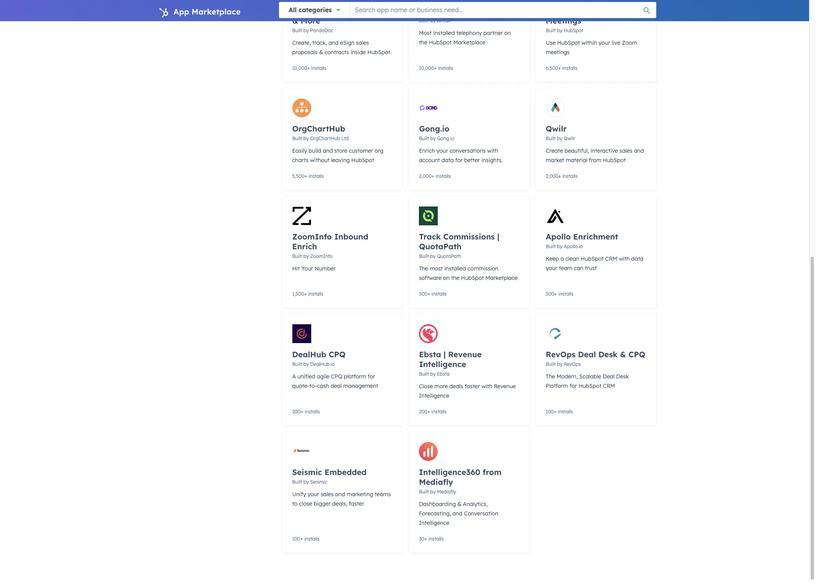 Task type: locate. For each thing, give the bounding box(es) containing it.
0 vertical spatial |
[[335, 6, 337, 16]]

1 vertical spatial |
[[497, 232, 500, 242]]

1 vertical spatial desk
[[616, 373, 629, 381]]

for
[[601, 6, 612, 16], [455, 157, 463, 164], [368, 373, 375, 381], [570, 383, 577, 390]]

hubspot down interactive
[[603, 157, 626, 164]]

most
[[419, 29, 432, 37]]

store
[[334, 147, 347, 154]]

0 vertical spatial mediafly
[[419, 478, 453, 487]]

2 200 from the left
[[419, 409, 427, 415]]

seismic embedded built by seismic
[[292, 468, 367, 485]]

| right categories
[[335, 6, 337, 16]]

0 horizontal spatial 2,000 + installs
[[419, 173, 451, 179]]

1 vertical spatial the
[[451, 275, 460, 282]]

sales right interactive
[[620, 147, 633, 154]]

hubspot down meetings at the right
[[564, 28, 584, 33]]

200 down quote-
[[292, 409, 301, 415]]

5,500 + installs
[[292, 173, 324, 179]]

account
[[419, 157, 440, 164]]

enrichment
[[573, 232, 618, 242]]

2 vertical spatial marketplace
[[486, 275, 518, 282]]

hubspot up trust
[[581, 256, 604, 263]]

10,000 for &
[[292, 65, 307, 71]]

500 + installs down team
[[546, 291, 574, 297]]

and right interactive
[[634, 147, 644, 154]]

0 vertical spatial quotapath
[[419, 242, 462, 252]]

0 vertical spatial zoominfo
[[292, 232, 332, 242]]

and inside easily build and store customer org charts without leaving hubspot
[[323, 147, 333, 154]]

revenue right the faster at the bottom right of the page
[[494, 383, 516, 390]]

insights.
[[482, 157, 503, 164]]

built inside track commissions | quotapath built by quotapath
[[419, 254, 429, 259]]

built up the close
[[419, 371, 429, 377]]

installs down team
[[559, 291, 574, 297]]

hubspot down customer
[[351, 157, 374, 164]]

1 horizontal spatial revenue
[[494, 383, 516, 390]]

installed right most
[[444, 265, 466, 272]]

hubspot up use at the right
[[546, 6, 580, 16]]

2 vertical spatial sales
[[321, 491, 334, 498]]

aircall up 'most'
[[419, 6, 444, 16]]

2 vertical spatial |
[[444, 350, 446, 360]]

built inside dealhub cpq built by dealhub.io
[[292, 362, 302, 368]]

zoominfo up the hit your number
[[292, 232, 332, 242]]

installs right the 6,500
[[562, 65, 578, 71]]

0 vertical spatial data
[[442, 157, 454, 164]]

the inside the most installed commission software on the hubspot marketplace
[[451, 275, 460, 282]]

installs down material
[[562, 173, 578, 179]]

1 vertical spatial sales
[[620, 147, 633, 154]]

create,
[[292, 39, 311, 46]]

1 vertical spatial orgcharthub
[[310, 136, 340, 142]]

ebsta
[[419, 350, 441, 360], [437, 371, 450, 377]]

500 for by
[[546, 291, 554, 297]]

0 horizontal spatial 100 + installs
[[292, 537, 320, 542]]

0 horizontal spatial from
[[483, 468, 502, 478]]

0 horizontal spatial 500
[[419, 291, 428, 297]]

installs for aircall
[[438, 65, 453, 71]]

installs down proposals
[[311, 65, 327, 71]]

a
[[292, 373, 296, 381]]

built up account at right
[[419, 136, 429, 142]]

2 horizontal spatial |
[[497, 232, 500, 242]]

analytics,
[[463, 501, 488, 508]]

1 horizontal spatial from
[[589, 157, 602, 164]]

200 + installs
[[292, 409, 320, 415], [419, 409, 447, 415]]

intelligence
[[419, 360, 466, 370], [419, 393, 449, 400], [419, 520, 449, 527]]

apollo enrichment built by apollo.io
[[546, 232, 618, 250]]

1 vertical spatial with
[[619, 256, 630, 263]]

100 + installs for revops
[[546, 409, 573, 415]]

2 2,000 + installs from the left
[[546, 173, 578, 179]]

2,000 down account at right
[[419, 173, 432, 179]]

cash
[[317, 383, 329, 390]]

dealhub cpq built by dealhub.io
[[292, 350, 346, 368]]

1 2,000 + installs from the left
[[419, 173, 451, 179]]

scalable
[[579, 373, 601, 381]]

0 vertical spatial ebsta
[[419, 350, 441, 360]]

2 vertical spatial with
[[482, 383, 492, 390]]

sales inside unify your sales and marketing teams to close bigger deals, faster.
[[321, 491, 334, 498]]

1 vertical spatial zoominfo
[[310, 254, 333, 259]]

by inside apollo enrichment built by apollo.io
[[557, 244, 563, 250]]

30 + installs
[[419, 537, 444, 542]]

1 10,000 + installs from the left
[[292, 65, 327, 71]]

by inside orgcharthub built by orgcharthub ltd
[[304, 136, 309, 142]]

for up management
[[368, 373, 375, 381]]

0 vertical spatial 100 + installs
[[546, 409, 573, 415]]

0 horizontal spatial on
[[443, 275, 450, 282]]

qwilr
[[546, 124, 567, 134], [564, 136, 575, 142]]

1 horizontal spatial 500
[[546, 291, 554, 297]]

from inside create beautiful, interactive sales and market material from hubspot
[[589, 157, 602, 164]]

0 horizontal spatial 10,000 + installs
[[292, 65, 327, 71]]

by up the close
[[430, 371, 436, 377]]

deal up "scalable"
[[578, 350, 596, 360]]

deal inside revops deal desk & cpq built by revops
[[578, 350, 596, 360]]

1 vertical spatial installed
[[444, 265, 466, 272]]

aircall built by aircall
[[419, 6, 451, 24]]

0 vertical spatial 100
[[546, 409, 554, 415]]

for down conversations
[[455, 157, 463, 164]]

0 horizontal spatial 200
[[292, 409, 301, 415]]

zoominfo up number in the left top of the page
[[310, 254, 333, 259]]

| inside pandadoc | esignatures & more built by pandadoc
[[335, 6, 337, 16]]

| inside ebsta | revenue intelligence built by ebsta
[[444, 350, 446, 360]]

1 horizontal spatial sales
[[356, 39, 369, 46]]

0 vertical spatial from
[[589, 157, 602, 164]]

1 horizontal spatial enrich
[[419, 147, 435, 154]]

2 10,000 + installs from the left
[[419, 65, 453, 71]]

your inside use hubspot within your live zoom meetings
[[599, 39, 610, 46]]

teams
[[375, 491, 391, 498]]

1 vertical spatial 100 + installs
[[292, 537, 320, 542]]

intelligence360
[[419, 468, 480, 478]]

hubspot down "scalable"
[[579, 383, 602, 390]]

1 vertical spatial gong.io
[[437, 136, 454, 142]]

built inside pandadoc | esignatures & more built by pandadoc
[[292, 28, 302, 33]]

0 horizontal spatial enrich
[[292, 242, 317, 252]]

installs for gong.io
[[436, 173, 451, 179]]

by down apollo
[[557, 244, 563, 250]]

0 vertical spatial enrich
[[419, 147, 435, 154]]

10,000 + installs down proposals
[[292, 65, 327, 71]]

2,000 + installs down account at right
[[419, 173, 451, 179]]

and up without
[[323, 147, 333, 154]]

orgcharthub
[[292, 124, 345, 134], [310, 136, 340, 142]]

installs right 30
[[429, 537, 444, 542]]

10,000 + installs down 'most'
[[419, 65, 453, 71]]

all categories
[[289, 6, 332, 14]]

qwilr up beautiful, on the top right of the page
[[564, 136, 575, 142]]

1 vertical spatial on
[[443, 275, 450, 282]]

use
[[546, 39, 556, 46]]

number
[[315, 265, 336, 272]]

by inside track commissions | quotapath built by quotapath
[[430, 254, 436, 259]]

0 vertical spatial installed
[[433, 29, 455, 37]]

the
[[419, 265, 428, 272], [546, 373, 555, 381]]

1 horizontal spatial app
[[583, 6, 598, 16]]

0 vertical spatial on
[[504, 29, 511, 37]]

built up unify
[[292, 480, 302, 485]]

from down interactive
[[589, 157, 602, 164]]

live
[[612, 39, 621, 46]]

your down keep at the right top of page
[[546, 265, 558, 272]]

installs for zoominfo inbound enrich
[[308, 291, 323, 297]]

zoom inside hubspot app for zoom meetings built by hubspot
[[615, 6, 637, 16]]

500 down keep at the right top of page
[[546, 291, 554, 297]]

2 500 + installs from the left
[[546, 291, 574, 297]]

by up dashboarding
[[430, 489, 436, 495]]

your
[[301, 265, 313, 272]]

trust
[[585, 265, 597, 272]]

2 horizontal spatial sales
[[620, 147, 633, 154]]

& inside revops deal desk & cpq built by revops
[[620, 350, 626, 360]]

by up unify
[[304, 480, 309, 485]]

the up platform
[[546, 373, 555, 381]]

0 vertical spatial desk
[[599, 350, 618, 360]]

1 vertical spatial the
[[546, 373, 555, 381]]

ltd
[[342, 136, 349, 142]]

100 + installs
[[546, 409, 573, 415], [292, 537, 320, 542]]

+ for apollo enrichment
[[554, 291, 557, 297]]

for down modern,
[[570, 383, 577, 390]]

by inside hubspot app for zoom meetings built by hubspot
[[557, 28, 563, 33]]

0 vertical spatial orgcharthub
[[292, 124, 345, 134]]

cpq inside revops deal desk & cpq built by revops
[[629, 350, 646, 360]]

200 + installs down quote-
[[292, 409, 320, 415]]

enrich inside zoominfo inbound enrich built by zoominfo
[[292, 242, 317, 252]]

hubspot inside the modern, scalable deal desk platform for hubspot crm
[[579, 383, 602, 390]]

1 vertical spatial revops
[[564, 362, 581, 368]]

app
[[583, 6, 598, 16], [174, 7, 189, 17]]

1 horizontal spatial 100
[[546, 409, 554, 415]]

desk up "scalable"
[[599, 350, 618, 360]]

more
[[435, 383, 448, 390]]

2 intelligence from the top
[[419, 393, 449, 400]]

1 vertical spatial marketplace
[[453, 39, 486, 46]]

1 vertical spatial data
[[631, 256, 644, 263]]

the right the software
[[451, 275, 460, 282]]

0 horizontal spatial 100
[[292, 537, 300, 542]]

hubspot down 'most'
[[429, 39, 452, 46]]

0 horizontal spatial 500 + installs
[[419, 291, 447, 297]]

1 horizontal spatial 2,000
[[546, 173, 558, 179]]

desk inside the modern, scalable deal desk platform for hubspot crm
[[616, 373, 629, 381]]

500 for quotapath
[[419, 291, 428, 297]]

revenue
[[448, 350, 482, 360], [494, 383, 516, 390]]

1 500 + installs from the left
[[419, 291, 447, 297]]

desk right "scalable"
[[616, 373, 629, 381]]

interactive
[[591, 147, 618, 154]]

mediafly
[[419, 478, 453, 487], [437, 489, 456, 495]]

built inside qwilr built by qwilr
[[546, 136, 556, 142]]

1 intelligence from the top
[[419, 360, 466, 370]]

0 vertical spatial seismic
[[292, 468, 322, 478]]

and up contracts at the left
[[329, 39, 339, 46]]

0 vertical spatial intelligence
[[419, 360, 466, 370]]

sales up inside
[[356, 39, 369, 46]]

0 vertical spatial sales
[[356, 39, 369, 46]]

200 down the close
[[419, 409, 427, 415]]

hubspot inside use hubspot within your live zoom meetings
[[557, 39, 580, 46]]

revenue inside ebsta | revenue intelligence built by ebsta
[[448, 350, 482, 360]]

1 horizontal spatial 200
[[419, 409, 427, 415]]

installs down more
[[432, 409, 447, 415]]

0 vertical spatial revops
[[546, 350, 576, 360]]

on right partner
[[504, 29, 511, 37]]

on right the software
[[443, 275, 450, 282]]

crm down revops deal desk & cpq built by revops
[[603, 383, 615, 390]]

1 horizontal spatial 100 + installs
[[546, 409, 573, 415]]

build
[[309, 147, 321, 154]]

by down meetings at the right
[[557, 28, 563, 33]]

built up dashboarding
[[419, 489, 429, 495]]

0 horizontal spatial data
[[442, 157, 454, 164]]

2 vertical spatial intelligence
[[419, 520, 449, 527]]

enrich inside enrich your conversations with account data for better insights.
[[419, 147, 435, 154]]

deal right "scalable"
[[603, 373, 615, 381]]

crm down enrichment
[[605, 256, 617, 263]]

and inside create, track, and esign sales proposals & contracts inside hubspot.
[[329, 39, 339, 46]]

| up more
[[444, 350, 446, 360]]

by up 'most'
[[430, 18, 436, 24]]

installs down the software
[[432, 291, 447, 297]]

0 horizontal spatial 2,000
[[419, 173, 432, 179]]

2 500 from the left
[[546, 291, 554, 297]]

1 200 from the left
[[292, 409, 301, 415]]

forecasting,
[[419, 511, 451, 518]]

1 500 from the left
[[419, 291, 428, 297]]

built up platform
[[546, 362, 556, 368]]

seismic
[[292, 468, 322, 478], [310, 480, 327, 485]]

by up 'easily'
[[304, 136, 309, 142]]

0 vertical spatial the
[[419, 39, 427, 46]]

500 + installs for by
[[546, 291, 574, 297]]

revenue up the faster at the bottom right of the page
[[448, 350, 482, 360]]

1 vertical spatial deal
[[603, 373, 615, 381]]

app marketplace
[[174, 7, 241, 17]]

by up your
[[304, 254, 309, 259]]

installs for dealhub cpq
[[305, 409, 320, 415]]

1 vertical spatial from
[[483, 468, 502, 478]]

| inside track commissions | quotapath built by quotapath
[[497, 232, 500, 242]]

2,000 down market
[[546, 173, 558, 179]]

built up create
[[546, 136, 556, 142]]

1 vertical spatial intelligence
[[419, 393, 449, 400]]

by up create
[[557, 136, 563, 142]]

sales
[[356, 39, 369, 46], [620, 147, 633, 154], [321, 491, 334, 498]]

beautiful,
[[565, 147, 589, 154]]

close
[[419, 383, 433, 390]]

marketplace inside the most installed commission software on the hubspot marketplace
[[486, 275, 518, 282]]

1 200 + installs from the left
[[292, 409, 320, 415]]

crm
[[605, 256, 617, 263], [603, 383, 615, 390]]

10,000 for aircall
[[419, 65, 434, 71]]

revops
[[546, 350, 576, 360], [564, 362, 581, 368]]

+ for zoominfo inbound enrich
[[304, 291, 307, 297]]

with
[[487, 147, 498, 154], [619, 256, 630, 263], [482, 383, 492, 390]]

0 horizontal spatial |
[[335, 6, 337, 16]]

200 + installs for by
[[292, 409, 320, 415]]

by up account at right
[[430, 136, 436, 142]]

gong.io up account at right
[[419, 124, 450, 134]]

the inside the modern, scalable deal desk platform for hubspot crm
[[546, 373, 555, 381]]

ebsta up the close
[[419, 350, 441, 360]]

+
[[307, 65, 310, 71], [434, 65, 437, 71], [558, 65, 561, 71], [305, 173, 307, 179], [432, 173, 434, 179], [558, 173, 561, 179], [304, 291, 307, 297], [428, 291, 430, 297], [554, 291, 557, 297], [301, 409, 303, 415], [427, 409, 430, 415], [554, 409, 557, 415], [300, 537, 303, 542], [425, 537, 427, 542]]

installs for pandadoc | esignatures & more
[[311, 65, 327, 71]]

1 2,000 from the left
[[419, 173, 432, 179]]

5,500
[[292, 173, 305, 179]]

software
[[419, 275, 442, 282]]

and inside unify your sales and marketing teams to close bigger deals, faster.
[[335, 491, 345, 498]]

0 vertical spatial with
[[487, 147, 498, 154]]

1 horizontal spatial 200 + installs
[[419, 409, 447, 415]]

500 down the software
[[419, 291, 428, 297]]

2,000 for qwilr
[[546, 173, 558, 179]]

1 horizontal spatial data
[[631, 256, 644, 263]]

installed
[[433, 29, 455, 37], [444, 265, 466, 272]]

0 horizontal spatial 200 + installs
[[292, 409, 320, 415]]

&
[[292, 16, 298, 26], [319, 49, 323, 56], [620, 350, 626, 360], [458, 501, 461, 508]]

10,000
[[292, 65, 307, 71], [419, 65, 434, 71]]

built inside revops deal desk & cpq built by revops
[[546, 362, 556, 368]]

hubspot inside easily build and store customer org charts without leaving hubspot
[[351, 157, 374, 164]]

your up account at right
[[437, 147, 448, 154]]

your up close
[[308, 491, 319, 498]]

1 vertical spatial seismic
[[310, 480, 327, 485]]

0 vertical spatial revenue
[[448, 350, 482, 360]]

pandadoc | esignatures & more built by pandadoc
[[292, 6, 387, 33]]

hubspot down 'commission'
[[461, 275, 484, 282]]

enrich up your
[[292, 242, 317, 252]]

enrich up account at right
[[419, 147, 435, 154]]

for up live
[[601, 6, 612, 16]]

1 vertical spatial zoom
[[622, 39, 637, 46]]

installs for qwilr
[[562, 173, 578, 179]]

by up modern,
[[557, 362, 563, 368]]

installs right the 1,500 on the bottom left of page
[[308, 291, 323, 297]]

+ for revops deal desk & cpq
[[554, 409, 557, 415]]

for inside a unified agile cpq platform for quote-to-cash deal management
[[368, 373, 375, 381]]

2 10,000 from the left
[[419, 65, 434, 71]]

1 vertical spatial revenue
[[494, 383, 516, 390]]

installs down platform
[[558, 409, 573, 415]]

esign
[[340, 39, 355, 46]]

built inside ebsta | revenue intelligence built by ebsta
[[419, 371, 429, 377]]

by inside intelligence360 from mediafly built by mediafly
[[430, 489, 436, 495]]

1 vertical spatial enrich
[[292, 242, 317, 252]]

0 vertical spatial the
[[419, 265, 428, 272]]

installs down account at right
[[436, 173, 451, 179]]

0 vertical spatial gong.io
[[419, 124, 450, 134]]

installs
[[311, 65, 327, 71], [438, 65, 453, 71], [562, 65, 578, 71], [309, 173, 324, 179], [436, 173, 451, 179], [562, 173, 578, 179], [308, 291, 323, 297], [432, 291, 447, 297], [559, 291, 574, 297], [305, 409, 320, 415], [432, 409, 447, 415], [558, 409, 573, 415], [304, 537, 320, 542], [429, 537, 444, 542]]

installs for ebsta | revenue intelligence
[[432, 409, 447, 415]]

2 2,000 from the left
[[546, 173, 558, 179]]

intelligence up more
[[419, 360, 466, 370]]

by down the dealhub in the bottom of the page
[[304, 362, 309, 368]]

built inside seismic embedded built by seismic
[[292, 480, 302, 485]]

1 vertical spatial mediafly
[[437, 489, 456, 495]]

0 horizontal spatial revenue
[[448, 350, 482, 360]]

10,000 + installs
[[292, 65, 327, 71], [419, 65, 453, 71]]

marketplace
[[192, 7, 241, 17], [453, 39, 486, 46], [486, 275, 518, 282]]

1 vertical spatial crm
[[603, 383, 615, 390]]

100 + installs down close
[[292, 537, 320, 542]]

intelligence down "forecasting,"
[[419, 520, 449, 527]]

0 horizontal spatial the
[[419, 265, 428, 272]]

conversations
[[450, 147, 486, 154]]

clean
[[566, 256, 579, 263]]

intelligence inside close more deals faster with revenue intelligence
[[419, 393, 449, 400]]

2 200 + installs from the left
[[419, 409, 447, 415]]

installs for apollo enrichment
[[559, 291, 574, 297]]

100 + installs down platform
[[546, 409, 573, 415]]

aircall
[[419, 6, 444, 16], [437, 18, 451, 24]]

data inside enrich your conversations with account data for better insights.
[[442, 157, 454, 164]]

gong.io built by gong.io
[[419, 124, 454, 142]]

6,500
[[546, 65, 558, 71]]

built inside intelligence360 from mediafly built by mediafly
[[419, 489, 429, 495]]

built up 'create,'
[[292, 28, 302, 33]]

zoom up live
[[615, 6, 637, 16]]

the most installed commission software on the hubspot marketplace
[[419, 265, 518, 282]]

200 + installs down the close
[[419, 409, 447, 415]]

by inside seismic embedded built by seismic
[[304, 480, 309, 485]]

with inside enrich your conversations with account data for better insights.
[[487, 147, 498, 154]]

your inside unify your sales and marketing teams to close bigger deals, faster.
[[308, 491, 319, 498]]

0 vertical spatial deal
[[578, 350, 596, 360]]

close
[[299, 501, 312, 508]]

and
[[329, 39, 339, 46], [323, 147, 333, 154], [634, 147, 644, 154], [335, 491, 345, 498], [453, 511, 463, 518]]

hubspot inside 'keep a clean hubspot crm with data your team can trust'
[[581, 256, 604, 263]]

built up a
[[292, 362, 302, 368]]

by up most
[[430, 254, 436, 259]]

1 horizontal spatial 10,000 + installs
[[419, 65, 453, 71]]

1 horizontal spatial 2,000 + installs
[[546, 173, 578, 179]]

from up analytics,
[[483, 468, 502, 478]]

sales inside create beautiful, interactive sales and market material from hubspot
[[620, 147, 633, 154]]

installs down close
[[304, 537, 320, 542]]

1 10,000 from the left
[[292, 65, 307, 71]]

500 + installs for quotapath
[[419, 291, 447, 297]]

the down 'most'
[[419, 39, 427, 46]]

& inside create, track, and esign sales proposals & contracts inside hubspot.
[[319, 49, 323, 56]]

1 horizontal spatial deal
[[603, 373, 615, 381]]

1 horizontal spatial the
[[546, 373, 555, 381]]

3 intelligence from the top
[[419, 520, 449, 527]]

seismic up the bigger
[[310, 480, 327, 485]]

0 horizontal spatial sales
[[321, 491, 334, 498]]

the inside the most installed commission software on the hubspot marketplace
[[419, 265, 428, 272]]

on inside the most installed commission software on the hubspot marketplace
[[443, 275, 450, 282]]

by down more
[[304, 28, 309, 33]]

1 horizontal spatial |
[[444, 350, 446, 360]]

intelligence inside "dashboarding & analytics, forecasting, and conversation intelligence"
[[419, 520, 449, 527]]

1 vertical spatial 100
[[292, 537, 300, 542]]

built up 'easily'
[[292, 136, 302, 142]]

by inside "gong.io built by gong.io"
[[430, 136, 436, 142]]

track,
[[312, 39, 327, 46]]

built up use at the right
[[546, 28, 556, 33]]

0 horizontal spatial 10,000
[[292, 65, 307, 71]]

installs for track commissions | quotapath
[[432, 291, 447, 297]]

2,000 + installs down market
[[546, 173, 578, 179]]



Task type: describe. For each thing, give the bounding box(es) containing it.
enrich your conversations with account data for better insights.
[[419, 147, 503, 164]]

hubspot inside the most installed commission software on the hubspot marketplace
[[461, 275, 484, 282]]

close more deals faster with revenue intelligence
[[419, 383, 516, 400]]

+ for track commissions | quotapath
[[428, 291, 430, 297]]

track commissions | quotapath built by quotapath
[[419, 232, 500, 259]]

intelligence for ebsta
[[419, 393, 449, 400]]

marketplace inside 'most installed telephony partner on the hubspot marketplace'
[[453, 39, 486, 46]]

modern,
[[557, 373, 578, 381]]

without
[[310, 157, 330, 164]]

by inside ebsta | revenue intelligence built by ebsta
[[430, 371, 436, 377]]

by inside dealhub cpq built by dealhub.io
[[304, 362, 309, 368]]

installed inside 'most installed telephony partner on the hubspot marketplace'
[[433, 29, 455, 37]]

track
[[419, 232, 441, 242]]

1 vertical spatial quotapath
[[437, 254, 461, 259]]

management
[[343, 383, 378, 390]]

create
[[546, 147, 563, 154]]

marketing
[[347, 491, 373, 498]]

ebsta | revenue intelligence built by ebsta
[[419, 350, 482, 377]]

10,000 + installs for &
[[292, 65, 327, 71]]

+ for ebsta | revenue intelligence
[[427, 409, 430, 415]]

your inside enrich your conversations with account data for better insights.
[[437, 147, 448, 154]]

esignatures
[[340, 6, 387, 16]]

200 + installs for intelligence
[[419, 409, 447, 415]]

cpq inside a unified agile cpq platform for quote-to-cash deal management
[[331, 373, 342, 381]]

platform
[[546, 383, 568, 390]]

0 vertical spatial pandadoc
[[292, 6, 333, 16]]

| for esignatures
[[335, 6, 337, 16]]

& inside pandadoc | esignatures & more built by pandadoc
[[292, 16, 298, 26]]

sales inside create, track, and esign sales proposals & contracts inside hubspot.
[[356, 39, 369, 46]]

and inside "dashboarding & analytics, forecasting, and conversation intelligence"
[[453, 511, 463, 518]]

embedded
[[325, 468, 367, 478]]

a unified agile cpq platform for quote-to-cash deal management
[[292, 373, 378, 390]]

org
[[375, 147, 384, 154]]

installs for intelligence360 from mediafly
[[429, 537, 444, 542]]

revops deal desk & cpq built by revops
[[546, 350, 646, 368]]

2,000 for gong.io
[[419, 173, 432, 179]]

+ for qwilr
[[558, 173, 561, 179]]

for inside hubspot app for zoom meetings built by hubspot
[[601, 6, 612, 16]]

from inside intelligence360 from mediafly built by mediafly
[[483, 468, 502, 478]]

installs for hubspot app for zoom meetings
[[562, 65, 578, 71]]

intelligence for intelligence360
[[419, 520, 449, 527]]

and inside create beautiful, interactive sales and market material from hubspot
[[634, 147, 644, 154]]

with inside close more deals faster with revenue intelligence
[[482, 383, 492, 390]]

by inside "aircall built by aircall"
[[430, 18, 436, 24]]

0 vertical spatial marketplace
[[192, 7, 241, 17]]

built inside "aircall built by aircall"
[[419, 18, 429, 24]]

categories
[[299, 6, 332, 14]]

orgcharthub built by orgcharthub ltd
[[292, 124, 349, 142]]

Search app name or business need... search field
[[351, 2, 656, 18]]

built inside "gong.io built by gong.io"
[[419, 136, 429, 142]]

unify
[[292, 491, 306, 498]]

1 vertical spatial aircall
[[437, 18, 451, 24]]

by inside revops deal desk & cpq built by revops
[[557, 362, 563, 368]]

built inside zoominfo inbound enrich built by zoominfo
[[292, 254, 302, 259]]

the modern, scalable deal desk platform for hubspot crm
[[546, 373, 629, 390]]

data inside 'keep a clean hubspot crm with data your team can trust'
[[631, 256, 644, 263]]

qwilr built by qwilr
[[546, 124, 575, 142]]

by inside zoominfo inbound enrich built by zoominfo
[[304, 254, 309, 259]]

to
[[292, 501, 298, 508]]

+ for gong.io
[[432, 173, 434, 179]]

your inside 'keep a clean hubspot crm with data your team can trust'
[[546, 265, 558, 272]]

+ for orgcharthub
[[305, 173, 307, 179]]

installs for orgcharthub
[[309, 173, 324, 179]]

200 for by
[[292, 409, 301, 415]]

deal inside the modern, scalable deal desk platform for hubspot crm
[[603, 373, 615, 381]]

meetings
[[546, 49, 570, 56]]

keep
[[546, 256, 559, 263]]

hubspot inside create beautiful, interactive sales and market material from hubspot
[[603, 157, 626, 164]]

6,500 + installs
[[546, 65, 578, 71]]

to-
[[310, 383, 317, 390]]

& inside "dashboarding & analytics, forecasting, and conversation intelligence"
[[458, 501, 461, 508]]

by inside qwilr built by qwilr
[[557, 136, 563, 142]]

built inside orgcharthub built by orgcharthub ltd
[[292, 136, 302, 142]]

1 vertical spatial qwilr
[[564, 136, 575, 142]]

dealhub.io
[[310, 362, 335, 368]]

100 + installs for seismic
[[292, 537, 320, 542]]

easily build and store customer org charts without leaving hubspot
[[292, 147, 384, 164]]

partner
[[484, 29, 503, 37]]

leaving
[[331, 157, 350, 164]]

meetings
[[546, 16, 581, 26]]

faster
[[465, 383, 480, 390]]

hubspot app for zoom meetings built by hubspot
[[546, 6, 637, 33]]

installs for seismic embedded
[[304, 537, 320, 542]]

zoominfo inbound enrich built by zoominfo
[[292, 232, 368, 259]]

| for revenue
[[444, 350, 446, 360]]

hubspot inside 'most installed telephony partner on the hubspot marketplace'
[[429, 39, 452, 46]]

100 for seismic
[[292, 537, 300, 542]]

quote-
[[292, 383, 310, 390]]

intelligence inside ebsta | revenue intelligence built by ebsta
[[419, 360, 466, 370]]

deal
[[331, 383, 342, 390]]

bigger
[[314, 501, 331, 508]]

+ for dealhub cpq
[[301, 409, 303, 415]]

unified
[[298, 373, 315, 381]]

deals
[[450, 383, 463, 390]]

+ for aircall
[[434, 65, 437, 71]]

all categories button
[[279, 2, 350, 18]]

10,000 + installs for aircall
[[419, 65, 453, 71]]

crm inside the modern, scalable deal desk platform for hubspot crm
[[603, 383, 615, 390]]

dashboarding & analytics, forecasting, and conversation intelligence
[[419, 501, 498, 527]]

material
[[566, 157, 588, 164]]

100 for revops
[[546, 409, 554, 415]]

hit your number
[[292, 265, 336, 272]]

easily
[[292, 147, 307, 154]]

deals,
[[332, 501, 347, 508]]

charts
[[292, 157, 309, 164]]

better
[[464, 157, 480, 164]]

0 vertical spatial aircall
[[419, 6, 444, 16]]

+ for intelligence360 from mediafly
[[425, 537, 427, 542]]

most installed telephony partner on the hubspot marketplace
[[419, 29, 511, 46]]

team
[[559, 265, 573, 272]]

inbound
[[334, 232, 368, 242]]

on inside 'most installed telephony partner on the hubspot marketplace'
[[504, 29, 511, 37]]

+ for pandadoc | esignatures & more
[[307, 65, 310, 71]]

0 horizontal spatial app
[[174, 7, 189, 17]]

for inside the modern, scalable deal desk platform for hubspot crm
[[570, 383, 577, 390]]

can
[[574, 265, 584, 272]]

customer
[[349, 147, 373, 154]]

proposals
[[292, 49, 318, 56]]

built inside hubspot app for zoom meetings built by hubspot
[[546, 28, 556, 33]]

use hubspot within your live zoom meetings
[[546, 39, 637, 56]]

built inside apollo enrichment built by apollo.io
[[546, 244, 556, 250]]

1 vertical spatial pandadoc
[[310, 28, 334, 33]]

cpq inside dealhub cpq built by dealhub.io
[[329, 350, 346, 360]]

installed inside the most installed commission software on the hubspot marketplace
[[444, 265, 466, 272]]

app inside hubspot app for zoom meetings built by hubspot
[[583, 6, 598, 16]]

keep a clean hubspot crm with data your team can trust
[[546, 256, 644, 272]]

create, track, and esign sales proposals & contracts inside hubspot.
[[292, 39, 392, 56]]

crm inside 'keep a clean hubspot crm with data your team can trust'
[[605, 256, 617, 263]]

1,500 + installs
[[292, 291, 323, 297]]

+ for seismic embedded
[[300, 537, 303, 542]]

apollo
[[546, 232, 571, 242]]

inside
[[351, 49, 366, 56]]

faster.
[[349, 501, 365, 508]]

hit
[[292, 265, 300, 272]]

create beautiful, interactive sales and market material from hubspot
[[546, 147, 644, 164]]

unify your sales and marketing teams to close bigger deals, faster.
[[292, 491, 391, 508]]

200 for intelligence
[[419, 409, 427, 415]]

contracts
[[325, 49, 349, 56]]

for inside enrich your conversations with account data for better insights.
[[455, 157, 463, 164]]

dealhub
[[292, 350, 326, 360]]

the inside 'most installed telephony partner on the hubspot marketplace'
[[419, 39, 427, 46]]

revenue inside close more deals faster with revenue intelligence
[[494, 383, 516, 390]]

desk inside revops deal desk & cpq built by revops
[[599, 350, 618, 360]]

the for track commissions | quotapath
[[419, 265, 428, 272]]

with inside 'keep a clean hubspot crm with data your team can trust'
[[619, 256, 630, 263]]

by inside pandadoc | esignatures & more built by pandadoc
[[304, 28, 309, 33]]

installs for revops deal desk & cpq
[[558, 409, 573, 415]]

+ for hubspot app for zoom meetings
[[558, 65, 561, 71]]

2,000 + installs for qwilr
[[546, 173, 578, 179]]

hubspot.
[[367, 49, 392, 56]]

market
[[546, 157, 564, 164]]

2,000 + installs for gong.io
[[419, 173, 451, 179]]

0 vertical spatial qwilr
[[546, 124, 567, 134]]

a
[[561, 256, 564, 263]]

commissions
[[443, 232, 495, 242]]

zoom inside use hubspot within your live zoom meetings
[[622, 39, 637, 46]]

the for revops deal desk & cpq
[[546, 373, 555, 381]]

1 vertical spatial ebsta
[[437, 371, 450, 377]]

telephony
[[457, 29, 482, 37]]

most
[[430, 265, 443, 272]]



Task type: vqa. For each thing, say whether or not it's contained in the screenshot.
DealHub
yes



